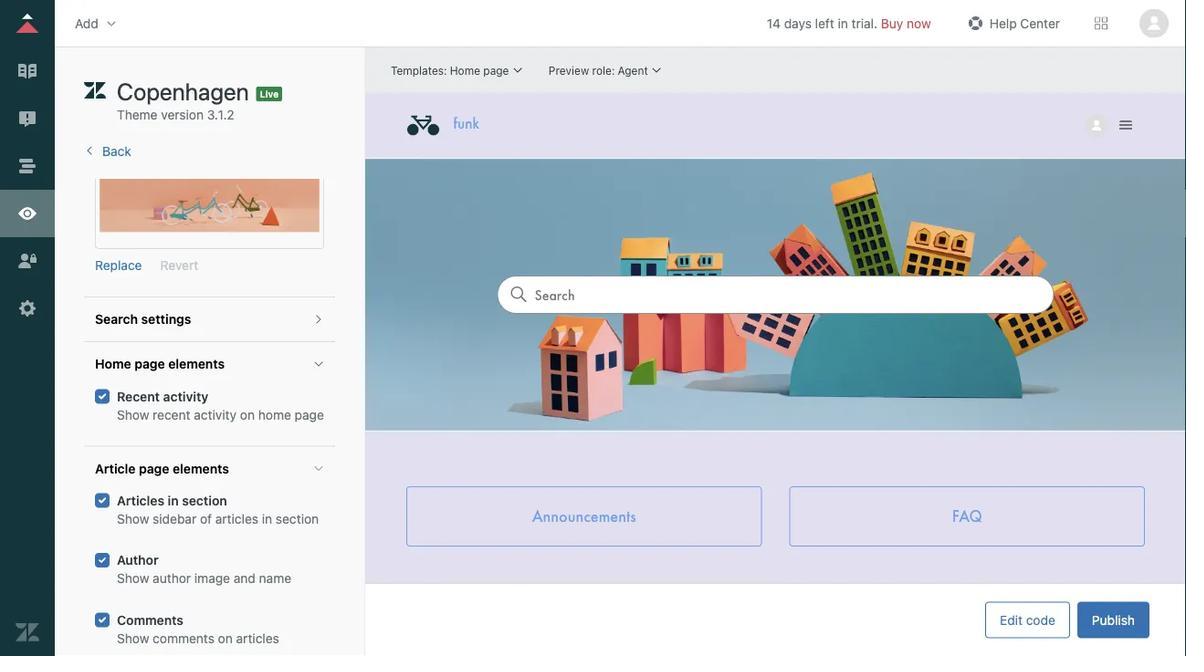 Task type: describe. For each thing, give the bounding box(es) containing it.
image
[[194, 572, 230, 587]]

comments
[[153, 631, 215, 647]]

edit code button
[[986, 602, 1070, 639]]

home page elements button
[[84, 343, 335, 387]]

publish button
[[1078, 602, 1150, 639]]

help center
[[990, 16, 1061, 31]]

author show author image and name
[[117, 554, 292, 587]]

article page elements
[[95, 462, 229, 477]]

elements for article page elements
[[173, 462, 229, 477]]

of
[[200, 512, 212, 527]]

edit
[[1000, 613, 1023, 628]]

2 vertical spatial in
[[262, 512, 272, 527]]

trial.
[[852, 16, 878, 31]]

theme
[[117, 107, 158, 122]]

home
[[95, 357, 131, 372]]

publish
[[1092, 613, 1136, 628]]

show inside comments show comments on articles
[[117, 631, 149, 647]]

edit code
[[1000, 613, 1056, 628]]

14 days left in trial. buy now
[[767, 16, 932, 31]]

arrange content image
[[16, 154, 39, 178]]

recent activity show recent activity on home page
[[117, 389, 324, 423]]

revert button
[[160, 257, 199, 275]]

help center button
[[959, 10, 1066, 37]]

copenhagen
[[117, 77, 249, 105]]

now
[[907, 16, 932, 31]]

1 vertical spatial activity
[[194, 408, 237, 423]]

author
[[153, 572, 191, 587]]

show inside recent activity show recent activity on home page
[[117, 408, 149, 423]]

articles
[[117, 494, 164, 509]]

home page elements
[[95, 357, 225, 372]]

home
[[258, 408, 291, 423]]

sidebar
[[153, 512, 197, 527]]

page for home page elements
[[135, 357, 165, 372]]

code
[[1027, 613, 1056, 628]]

replace button
[[95, 257, 142, 275]]

articles inside articles in section show sidebar of articles in section
[[215, 512, 259, 527]]

name
[[259, 572, 292, 587]]

search settings button
[[84, 298, 335, 342]]

buy
[[881, 16, 904, 31]]

0 vertical spatial activity
[[163, 389, 209, 405]]

theme version 3.1.2
[[117, 107, 234, 122]]



Task type: vqa. For each thing, say whether or not it's contained in the screenshot.
activity
yes



Task type: locate. For each thing, give the bounding box(es) containing it.
articles
[[215, 512, 259, 527], [236, 631, 279, 647]]

article page elements button
[[84, 447, 335, 491]]

settings image
[[16, 297, 39, 321]]

in right left
[[838, 16, 849, 31]]

recent
[[117, 389, 160, 405]]

show inside author show author image and name
[[117, 572, 149, 587]]

elements inside "dropdown button"
[[168, 357, 225, 372]]

0 vertical spatial articles
[[215, 512, 259, 527]]

settings
[[141, 312, 191, 328]]

articles in section show sidebar of articles in section
[[117, 494, 319, 527]]

help
[[990, 16, 1017, 31]]

0 horizontal spatial in
[[168, 494, 179, 509]]

show
[[117, 408, 149, 423], [117, 512, 149, 527], [117, 572, 149, 587], [117, 631, 149, 647]]

version
[[161, 107, 204, 122]]

None button
[[1137, 9, 1172, 38]]

0 vertical spatial elements
[[168, 357, 225, 372]]

left
[[815, 16, 835, 31]]

3 show from the top
[[117, 572, 149, 587]]

search settings
[[95, 312, 191, 328]]

author
[[117, 554, 159, 569]]

zendesk image
[[16, 621, 39, 645]]

live
[[260, 88, 279, 99]]

14
[[767, 16, 781, 31]]

page for article page elements
[[139, 462, 169, 477]]

on
[[240, 408, 255, 423], [218, 631, 233, 647]]

1 vertical spatial elements
[[173, 462, 229, 477]]

1 vertical spatial page
[[295, 408, 324, 423]]

elements up articles in section show sidebar of articles in section
[[173, 462, 229, 477]]

1 horizontal spatial on
[[240, 408, 255, 423]]

replace
[[95, 259, 142, 274]]

articles inside comments show comments on articles
[[236, 631, 279, 647]]

1 vertical spatial in
[[168, 494, 179, 509]]

days
[[784, 16, 812, 31]]

show down articles
[[117, 512, 149, 527]]

moderate content image
[[16, 107, 39, 131]]

section up the of
[[182, 494, 227, 509]]

elements
[[168, 357, 225, 372], [173, 462, 229, 477]]

and
[[234, 572, 256, 587]]

activity up recent
[[163, 389, 209, 405]]

show down recent
[[117, 408, 149, 423]]

on left home
[[240, 408, 255, 423]]

page up articles
[[139, 462, 169, 477]]

1 vertical spatial articles
[[236, 631, 279, 647]]

comments
[[117, 613, 184, 628]]

zendesk products image
[[1095, 17, 1108, 30]]

elements inside dropdown button
[[173, 462, 229, 477]]

search
[[95, 312, 138, 328]]

page right home
[[295, 408, 324, 423]]

articles right the of
[[215, 512, 259, 527]]

1 vertical spatial section
[[276, 512, 319, 527]]

0 vertical spatial page
[[135, 357, 165, 372]]

customize design image
[[16, 202, 39, 226]]

article
[[95, 462, 136, 477]]

3.1.2
[[207, 107, 234, 122]]

in up name
[[262, 512, 272, 527]]

1 show from the top
[[117, 408, 149, 423]]

page inside recent activity show recent activity on home page
[[295, 408, 324, 423]]

add
[[75, 16, 98, 31]]

activity
[[163, 389, 209, 405], [194, 408, 237, 423]]

activity right recent
[[194, 408, 237, 423]]

section
[[182, 494, 227, 509], [276, 512, 319, 527]]

4 show from the top
[[117, 631, 149, 647]]

1 vertical spatial on
[[218, 631, 233, 647]]

1 horizontal spatial section
[[276, 512, 319, 527]]

Add button
[[69, 10, 124, 37]]

0 vertical spatial on
[[240, 408, 255, 423]]

2 vertical spatial page
[[139, 462, 169, 477]]

center
[[1021, 16, 1061, 31]]

0 vertical spatial section
[[182, 494, 227, 509]]

elements down search settings dropdown button
[[168, 357, 225, 372]]

0 horizontal spatial on
[[218, 631, 233, 647]]

2 show from the top
[[117, 512, 149, 527]]

back link
[[84, 144, 131, 159]]

community_image image
[[100, 176, 320, 233]]

recent
[[153, 408, 190, 423]]

page
[[135, 357, 165, 372], [295, 408, 324, 423], [139, 462, 169, 477]]

show down comments
[[117, 631, 149, 647]]

on inside recent activity show recent activity on home page
[[240, 408, 255, 423]]

theme type image
[[84, 77, 106, 106]]

0 horizontal spatial section
[[182, 494, 227, 509]]

back
[[102, 144, 131, 159]]

elements for home page elements
[[168, 357, 225, 372]]

manage articles image
[[16, 59, 39, 83]]

articles down and at the left bottom
[[236, 631, 279, 647]]

1 horizontal spatial in
[[262, 512, 272, 527]]

on right comments
[[218, 631, 233, 647]]

on inside comments show comments on articles
[[218, 631, 233, 647]]

revert
[[160, 259, 199, 274]]

page inside dropdown button
[[139, 462, 169, 477]]

in up sidebar
[[168, 494, 179, 509]]

comments show comments on articles
[[117, 613, 279, 647]]

page up recent
[[135, 357, 165, 372]]

user permissions image
[[16, 249, 39, 273]]

2 horizontal spatial in
[[838, 16, 849, 31]]

in
[[838, 16, 849, 31], [168, 494, 179, 509], [262, 512, 272, 527]]

section up name
[[276, 512, 319, 527]]

show inside articles in section show sidebar of articles in section
[[117, 512, 149, 527]]

show down author
[[117, 572, 149, 587]]

0 vertical spatial in
[[838, 16, 849, 31]]

page inside "dropdown button"
[[135, 357, 165, 372]]



